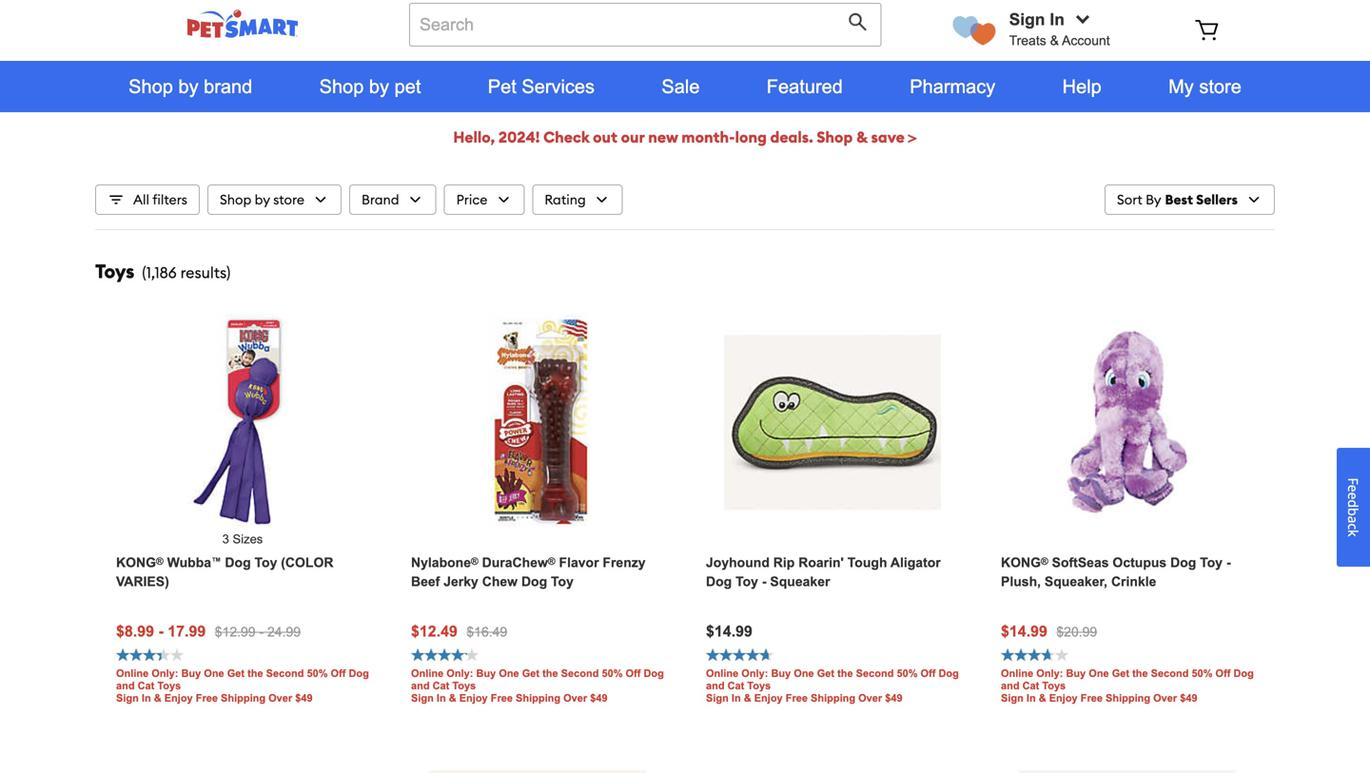 Task type: vqa. For each thing, say whether or not it's contained in the screenshot.
Fish inside the ONE FROZEN BLOOD WORMS FISH FOOD
no



Task type: describe. For each thing, give the bounding box(es) containing it.
get for $14.99
[[1112, 668, 1130, 680]]

off for $14.99
[[1216, 668, 1231, 680]]

softseas
[[1052, 556, 1109, 570]]

sale link
[[628, 61, 733, 112]]

cat for $8.99
[[138, 680, 155, 692]]

pet services
[[488, 76, 595, 97]]

kong for kong ®
[[1001, 556, 1041, 570]]

flavor frenzy beef jerky chew dog toy
[[411, 556, 646, 589]]

the for $8.99 - 17.99
[[248, 668, 263, 680]]

hello, 2024! check out our new month-long deals. shop & save > link
[[453, 128, 917, 147]]

$49 for $12.49
[[590, 693, 608, 705]]

3 50% from the left
[[897, 668, 918, 680]]

by for brand
[[178, 76, 199, 97]]

free for $8.99 - 17.99
[[196, 693, 218, 705]]

3
[[222, 532, 229, 547]]

50% for $14.99
[[1192, 668, 1213, 680]]

online only: buy one get the second 50% off dog and cat toys sign in & enjoy free shipping over $49 for $14.99
[[1001, 668, 1254, 705]]

® for kong ®
[[1041, 556, 1049, 567]]

dog inside joyhound rip roarin' tough aligator dog toy - squeaker
[[706, 575, 732, 589]]

pet services link
[[455, 61, 628, 112]]

joyhound
[[706, 556, 770, 570]]

sign for $8.99 - 17.99
[[116, 693, 139, 705]]

online for $12.49
[[411, 668, 444, 680]]

kong ® wubba ™
[[116, 556, 221, 570]]

dog toy (color varies)
[[116, 556, 334, 589]]

- left 17.99
[[158, 623, 164, 640]]

loyalty icon image
[[953, 16, 996, 45]]

results)
[[180, 263, 231, 283]]

featured link
[[733, 61, 877, 112]]

sign for $14.99
[[1001, 693, 1024, 705]]

sign for $12.49
[[411, 693, 434, 705]]

$14.99 $20.99
[[1001, 623, 1098, 640]]

plush,
[[1001, 575, 1041, 589]]

shipping for $14.99
[[1106, 693, 1151, 705]]

3 online from the left
[[706, 668, 739, 680]]

sign
[[1009, 10, 1045, 29]]

only: for $8.99
[[152, 668, 178, 680]]

all filters button
[[95, 185, 200, 215]]

$8.99 - 17.99 $12.99 - 24.99
[[116, 623, 301, 640]]

toys for $8.99 - 17.99
[[157, 680, 181, 692]]

3 cat from the left
[[728, 680, 745, 692]]

squeaker,
[[1045, 575, 1108, 589]]

dog inside "flavor frenzy beef jerky chew dog toy"
[[521, 575, 547, 589]]

month-
[[682, 128, 735, 147]]

1 e from the top
[[1345, 485, 1363, 492]]

squeaker
[[770, 575, 830, 589]]

in for $8.99
[[142, 693, 151, 705]]

softseas octupus dog toy - plush, squeaker, crinkle
[[1001, 556, 1231, 589]]

our
[[621, 128, 645, 147]]

b
[[1345, 508, 1363, 516]]

kong ®
[[1001, 556, 1049, 570]]

- inside joyhound rip roarin' tough aligator dog toy - squeaker
[[762, 575, 767, 589]]

the for $12.49
[[543, 668, 558, 680]]

24.99
[[267, 625, 301, 640]]

online only: buy one get the second 50% off dog and cat toys sign in & enjoy free shipping over $49 for $12.49
[[411, 668, 664, 705]]

shop by store
[[220, 191, 305, 208]]

treats & account
[[1009, 33, 1110, 48]]

enjoy for $8.99
[[164, 693, 193, 705]]

enjoy for $14.99
[[1049, 693, 1078, 705]]

aligator
[[891, 556, 941, 570]]

sizes
[[233, 532, 263, 547]]

flavor
[[559, 556, 599, 570]]

3 second from the left
[[856, 668, 894, 680]]

my
[[1169, 76, 1194, 97]]

3 and from the left
[[706, 680, 725, 692]]

out
[[593, 128, 618, 147]]

(1,186
[[142, 263, 177, 283]]

online for $8.99
[[116, 668, 149, 680]]

toys (1,186 results)
[[95, 259, 231, 284]]

price button
[[444, 185, 525, 215]]

in for $12.49
[[437, 693, 446, 705]]

tough
[[848, 556, 887, 570]]

0 vertical spatial shop
[[817, 128, 853, 147]]

durachew
[[482, 556, 548, 570]]

® for kong ® wubba ™
[[156, 556, 163, 567]]

my store
[[1169, 76, 1242, 97]]

k
[[1345, 530, 1363, 537]]

one for $12.49
[[499, 668, 519, 680]]

kong for kong ® wubba ™
[[116, 556, 156, 570]]

dog inside softseas octupus dog toy - plush, squeaker, crinkle
[[1171, 556, 1197, 570]]

3 sizes
[[222, 532, 263, 547]]

buy for $14.99
[[1066, 668, 1086, 680]]

toy inside softseas octupus dog toy - plush, squeaker, crinkle
[[1200, 556, 1223, 570]]

second for $14.99
[[1151, 668, 1189, 680]]

a
[[1345, 516, 1363, 524]]

octupus
[[1113, 556, 1167, 570]]

toy inside "flavor frenzy beef jerky chew dog toy"
[[551, 575, 574, 589]]

shop by store button
[[207, 185, 342, 215]]

$12.99
[[215, 625, 256, 640]]

store inside button
[[273, 191, 305, 208]]

help link
[[1029, 61, 1135, 112]]

nylabone ® durachew ®
[[411, 556, 555, 570]]

brand button
[[349, 185, 436, 215]]

3 enjoy from the left
[[754, 693, 783, 705]]

buy for $12.49
[[476, 668, 496, 680]]

shop by pet link
[[286, 61, 455, 112]]

sellers
[[1196, 191, 1238, 208]]

2024!
[[499, 128, 540, 147]]

only: for $14.99
[[1037, 668, 1063, 680]]

rating button
[[532, 185, 623, 215]]

search text field
[[409, 3, 882, 47]]

shop by brand
[[129, 76, 252, 97]]

long
[[735, 128, 767, 147]]

over for $14.99
[[1154, 693, 1177, 705]]

sign in
[[1009, 10, 1065, 29]]

® for nylabone ® durachew ®
[[471, 556, 478, 567]]

cat for $12.49
[[433, 680, 450, 692]]

3 off from the left
[[921, 668, 936, 680]]

get for $8.99 - 17.99
[[227, 668, 245, 680]]

varies)
[[116, 575, 169, 589]]

price
[[456, 191, 488, 208]]

all filters
[[133, 191, 187, 208]]

shop by pet
[[319, 76, 421, 97]]

sale
[[662, 76, 700, 97]]

3 the from the left
[[838, 668, 853, 680]]

new
[[648, 128, 678, 147]]

one for $8.99 - 17.99
[[204, 668, 224, 680]]

brand
[[362, 191, 399, 208]]

$8.99
[[116, 623, 154, 640]]

hello,
[[453, 128, 495, 147]]

f e e d b a c k button
[[1337, 448, 1370, 567]]

save
[[871, 128, 905, 147]]

™
[[211, 556, 221, 567]]

d
[[1345, 500, 1363, 508]]

shop for shop by brand
[[129, 76, 173, 97]]

1 horizontal spatial store
[[1199, 76, 1242, 97]]

brand
[[204, 76, 252, 97]]

by for store
[[255, 191, 270, 208]]

f e e d b a c k
[[1345, 478, 1363, 537]]

c
[[1345, 524, 1363, 530]]



Task type: locate. For each thing, give the bounding box(es) containing it.
one down $20.99
[[1089, 668, 1109, 680]]

in
[[142, 693, 151, 705], [437, 693, 446, 705], [732, 693, 741, 705], [1027, 693, 1036, 705]]

1 shipping from the left
[[221, 693, 266, 705]]

check
[[543, 128, 590, 147]]

wubba
[[167, 556, 211, 570]]

® up the plush, on the right bottom of the page
[[1041, 556, 1049, 567]]

4 buy from the left
[[1066, 668, 1086, 680]]

free
[[196, 693, 218, 705], [491, 693, 513, 705], [786, 693, 808, 705], [1081, 693, 1103, 705]]

1 vertical spatial store
[[273, 191, 305, 208]]

toy down "flavor"
[[551, 575, 574, 589]]

in for $14.99
[[1027, 693, 1036, 705]]

pharmacy link
[[877, 61, 1029, 112]]

2 $49 from the left
[[590, 693, 608, 705]]

off
[[331, 668, 346, 680], [626, 668, 641, 680], [921, 668, 936, 680], [1216, 668, 1231, 680]]

by
[[178, 76, 199, 97], [369, 76, 389, 97], [255, 191, 270, 208], [1146, 191, 1162, 208]]

store left brand
[[273, 191, 305, 208]]

one down squeaker
[[794, 668, 814, 680]]

only:
[[152, 668, 178, 680], [447, 668, 473, 680], [742, 668, 768, 680], [1037, 668, 1063, 680]]

3 one from the left
[[794, 668, 814, 680]]

® up varies)
[[156, 556, 163, 567]]

2 cat from the left
[[433, 680, 450, 692]]

2 get from the left
[[522, 668, 540, 680]]

online only: buy one get the second 50% off dog and cat toys sign in & enjoy free shipping over $49 for $8.99 - 17.99
[[116, 668, 369, 705]]

0 vertical spatial store
[[1199, 76, 1242, 97]]

the for $14.99
[[1133, 668, 1148, 680]]

1 online only: buy one get the second 50% off dog and cat toys sign in & enjoy free shipping over $49 from the left
[[116, 668, 369, 705]]

3 get from the left
[[817, 668, 835, 680]]

4 ® from the left
[[1041, 556, 1049, 567]]

2 shop from the left
[[319, 76, 364, 97]]

1 sign from the left
[[116, 693, 139, 705]]

® inside 'kong ®'
[[1041, 556, 1049, 567]]

3 only: from the left
[[742, 668, 768, 680]]

f
[[1345, 478, 1363, 485]]

$14.99 for $14.99 $20.99
[[1001, 623, 1048, 640]]

cat for $14.99
[[1023, 680, 1040, 692]]

3 over from the left
[[859, 693, 882, 705]]

2 50% from the left
[[602, 668, 623, 680]]

sign
[[116, 693, 139, 705], [411, 693, 434, 705], [706, 693, 729, 705], [1001, 693, 1024, 705]]

1 vertical spatial shop
[[220, 191, 252, 208]]

second for $8.99 - 17.99
[[266, 668, 304, 680]]

4 cat from the left
[[1023, 680, 1040, 692]]

pharmacy
[[910, 76, 996, 97]]

and for $8.99
[[116, 680, 135, 692]]

3 ® from the left
[[548, 556, 555, 567]]

®
[[156, 556, 163, 567], [471, 556, 478, 567], [548, 556, 555, 567], [1041, 556, 1049, 567]]

over for $12.49
[[564, 693, 587, 705]]

buy down $20.99
[[1066, 668, 1086, 680]]

50% for $12.49
[[602, 668, 623, 680]]

toy down 'joyhound'
[[736, 575, 758, 589]]

buy down 17.99
[[181, 668, 201, 680]]

4 one from the left
[[1089, 668, 1109, 680]]

4 off from the left
[[1216, 668, 1231, 680]]

2 enjoy from the left
[[459, 693, 488, 705]]

2 and from the left
[[411, 680, 430, 692]]

online only: buy one get the second 50% off dog and cat toys sign in & enjoy free shipping over $49
[[116, 668, 369, 705], [411, 668, 664, 705], [706, 668, 959, 705], [1001, 668, 1254, 705]]

treats
[[1009, 33, 1047, 48]]

over for $8.99 - 17.99
[[268, 693, 292, 705]]

0 horizontal spatial shop
[[220, 191, 252, 208]]

toy down sizes at the left bottom of the page
[[255, 556, 277, 570]]

joyhound rip roarin' tough aligator dog toy - squeaker
[[706, 556, 941, 589]]

one
[[204, 668, 224, 680], [499, 668, 519, 680], [794, 668, 814, 680], [1089, 668, 1109, 680]]

featured
[[767, 76, 843, 97]]

free for $14.99
[[1081, 693, 1103, 705]]

4 second from the left
[[1151, 668, 1189, 680]]

0 horizontal spatial pet
[[395, 76, 421, 97]]

1 free from the left
[[196, 693, 218, 705]]

joyhound crazy comfy realistic duck dog toy - plush, squeaker image
[[1019, 771, 1236, 774]]

- right 'octupus'
[[1227, 556, 1231, 570]]

second
[[266, 668, 304, 680], [561, 668, 599, 680], [856, 668, 894, 680], [1151, 668, 1189, 680]]

pet
[[395, 76, 421, 97], [488, 76, 517, 97]]

toy inside joyhound rip roarin' tough aligator dog toy - squeaker
[[736, 575, 758, 589]]

toys
[[95, 259, 135, 284], [157, 680, 181, 692], [452, 680, 476, 692], [747, 680, 771, 692], [1042, 680, 1066, 692]]

buy down $16.49
[[476, 668, 496, 680]]

dog inside 'dog toy (color varies)'
[[225, 556, 251, 570]]

0 horizontal spatial shop
[[129, 76, 173, 97]]

filters
[[152, 191, 187, 208]]

rip
[[774, 556, 795, 570]]

3 sign from the left
[[706, 693, 729, 705]]

petsmart image
[[152, 10, 333, 38]]

1 over from the left
[[268, 693, 292, 705]]

online for $14.99
[[1001, 668, 1034, 680]]

kong up the plush, on the right bottom of the page
[[1001, 556, 1041, 570]]

kong
[[116, 556, 156, 570], [1001, 556, 1041, 570]]

2 online from the left
[[411, 668, 444, 680]]

1 horizontal spatial shop
[[319, 76, 364, 97]]

1 pet from the left
[[395, 76, 421, 97]]

4 enjoy from the left
[[1049, 693, 1078, 705]]

4 free from the left
[[1081, 693, 1103, 705]]

0 horizontal spatial kong
[[116, 556, 156, 570]]

1 online from the left
[[116, 668, 149, 680]]

off for $8.99 - 17.99
[[331, 668, 346, 680]]

2 ® from the left
[[471, 556, 478, 567]]

$14.99 for $14.99
[[706, 623, 753, 640]]

shipping for $12.49
[[516, 693, 561, 705]]

2 second from the left
[[561, 668, 599, 680]]

1 one from the left
[[204, 668, 224, 680]]

None submit
[[849, 12, 872, 36]]

my store link
[[1135, 61, 1275, 112]]

enjoy for $12.49
[[459, 693, 488, 705]]

joyhound bite shield&trade; protection plush hermit crab dog toy - squeaker, crinkle image
[[429, 771, 646, 774]]

1 horizontal spatial $14.99
[[1001, 623, 1048, 640]]

1 horizontal spatial pet
[[488, 76, 517, 97]]

one down $16.49
[[499, 668, 519, 680]]

4 the from the left
[[1133, 668, 1148, 680]]

shop inside button
[[220, 191, 252, 208]]

4 shipping from the left
[[1106, 693, 1151, 705]]

and for $12.49
[[411, 680, 430, 692]]

shop for shop by pet
[[319, 76, 364, 97]]

toys for $14.99
[[1042, 680, 1066, 692]]

one for $14.99
[[1089, 668, 1109, 680]]

4 online from the left
[[1001, 668, 1034, 680]]

e down f
[[1345, 492, 1363, 500]]

hello, 2024! check out our new month-long deals. shop & save >
[[453, 128, 917, 147]]

e
[[1345, 485, 1363, 492], [1345, 492, 1363, 500]]

toys for $12.49
[[452, 680, 476, 692]]

50%
[[307, 668, 328, 680], [602, 668, 623, 680], [897, 668, 918, 680], [1192, 668, 1213, 680]]

1 ® from the left
[[156, 556, 163, 567]]

3 buy from the left
[[771, 668, 791, 680]]

shop by brand link
[[95, 61, 286, 112]]

chew
[[482, 575, 518, 589]]

1 second from the left
[[266, 668, 304, 680]]

get for $12.49
[[522, 668, 540, 680]]

2 buy from the left
[[476, 668, 496, 680]]

store
[[1199, 76, 1242, 97], [273, 191, 305, 208]]

shipping
[[221, 693, 266, 705], [516, 693, 561, 705], [811, 693, 856, 705], [1106, 693, 1151, 705]]

2 in from the left
[[437, 693, 446, 705]]

2 online only: buy one get the second 50% off dog and cat toys sign in & enjoy free shipping over $49 from the left
[[411, 668, 664, 705]]

e up d
[[1345, 485, 1363, 492]]

2 over from the left
[[564, 693, 587, 705]]

1 $14.99 from the left
[[706, 623, 753, 640]]

4 over from the left
[[1154, 693, 1177, 705]]

shipping for $8.99 - 17.99
[[221, 693, 266, 705]]

nylabone
[[411, 556, 471, 570]]

$12.49
[[411, 623, 458, 640]]

-
[[1227, 556, 1231, 570], [762, 575, 767, 589], [158, 623, 164, 640], [259, 625, 264, 640]]

crinkle
[[1112, 575, 1157, 589]]

17.99
[[168, 623, 206, 640]]

1 the from the left
[[248, 668, 263, 680]]

2 $14.99 from the left
[[1001, 623, 1048, 640]]

4 50% from the left
[[1192, 668, 1213, 680]]

4 sign from the left
[[1001, 693, 1024, 705]]

one down $8.99 - 17.99 $12.99 - 24.99
[[204, 668, 224, 680]]

services
[[522, 76, 595, 97]]

roarin'
[[799, 556, 844, 570]]

by for best
[[1146, 191, 1162, 208]]

$49 for $14.99
[[1180, 693, 1198, 705]]

1 and from the left
[[116, 680, 135, 692]]

$20.99
[[1057, 625, 1098, 640]]

free for $12.49
[[491, 693, 513, 705]]

jerky
[[444, 575, 479, 589]]

buy down squeaker
[[771, 668, 791, 680]]

® inside kong ® wubba ™
[[156, 556, 163, 567]]

toy right 'octupus'
[[1200, 556, 1223, 570]]

50% for $8.99 - 17.99
[[307, 668, 328, 680]]

and for $14.99
[[1001, 680, 1020, 692]]

1 $49 from the left
[[295, 693, 313, 705]]

1 shop from the left
[[129, 76, 173, 97]]

buy for $8.99 - 17.99
[[181, 668, 201, 680]]

second for $12.49
[[561, 668, 599, 680]]

off for $12.49
[[626, 668, 641, 680]]

help
[[1063, 76, 1102, 97]]

1 buy from the left
[[181, 668, 201, 680]]

3 online only: buy one get the second 50% off dog and cat toys sign in & enjoy free shipping over $49 from the left
[[706, 668, 959, 705]]

None search field
[[409, 3, 882, 66]]

deals.
[[770, 128, 813, 147]]

2 off from the left
[[626, 668, 641, 680]]

1 in from the left
[[142, 693, 151, 705]]

- inside softseas octupus dog toy - plush, squeaker, crinkle
[[1227, 556, 1231, 570]]

2 e from the top
[[1345, 492, 1363, 500]]

2 free from the left
[[491, 693, 513, 705]]

- left the 24.99 at the bottom left
[[259, 625, 264, 640]]

best
[[1165, 191, 1193, 208]]

2 one from the left
[[499, 668, 519, 680]]

1 only: from the left
[[152, 668, 178, 680]]

4 and from the left
[[1001, 680, 1020, 692]]

shop
[[817, 128, 853, 147], [220, 191, 252, 208]]

by for pet
[[369, 76, 389, 97]]

&
[[1050, 33, 1059, 48], [856, 128, 868, 147], [154, 693, 161, 705], [449, 693, 456, 705], [744, 693, 752, 705], [1039, 693, 1047, 705]]

1 horizontal spatial shop
[[817, 128, 853, 147]]

beef
[[411, 575, 440, 589]]

sort
[[1117, 191, 1143, 208]]

frenzy
[[603, 556, 646, 570]]

1 get from the left
[[227, 668, 245, 680]]

1 horizontal spatial kong
[[1001, 556, 1041, 570]]

shop right filters
[[220, 191, 252, 208]]

- down 'joyhound'
[[762, 575, 767, 589]]

$14.99 down the plush, on the right bottom of the page
[[1001, 623, 1048, 640]]

>
[[908, 128, 917, 147]]

1 kong from the left
[[116, 556, 156, 570]]

3 shipping from the left
[[811, 693, 856, 705]]

toy inside 'dog toy (color varies)'
[[255, 556, 277, 570]]

® up jerky
[[471, 556, 478, 567]]

2 sign from the left
[[411, 693, 434, 705]]

2 the from the left
[[543, 668, 558, 680]]

only: for $12.49
[[447, 668, 473, 680]]

® left "flavor"
[[548, 556, 555, 567]]

2 only: from the left
[[447, 668, 473, 680]]

shop right deals.
[[817, 128, 853, 147]]

4 in from the left
[[1027, 693, 1036, 705]]

4 $49 from the left
[[1180, 693, 1198, 705]]

kong up varies)
[[116, 556, 156, 570]]

$16.49
[[467, 625, 507, 640]]

$14.99 down 'joyhound'
[[706, 623, 753, 640]]

in
[[1050, 10, 1065, 29]]

3 free from the left
[[786, 693, 808, 705]]

0 horizontal spatial store
[[273, 191, 305, 208]]

- inside $8.99 - 17.99 $12.99 - 24.99
[[259, 625, 264, 640]]

1 cat from the left
[[138, 680, 155, 692]]

account
[[1062, 33, 1110, 48]]

4 get from the left
[[1112, 668, 1130, 680]]

1 50% from the left
[[307, 668, 328, 680]]

by inside button
[[255, 191, 270, 208]]

2 pet from the left
[[488, 76, 517, 97]]

dog
[[225, 556, 251, 570], [1171, 556, 1197, 570], [521, 575, 547, 589], [706, 575, 732, 589], [349, 668, 369, 680], [644, 668, 664, 680], [939, 668, 959, 680], [1234, 668, 1254, 680]]

3 in from the left
[[732, 693, 741, 705]]

1 off from the left
[[331, 668, 346, 680]]

all
[[133, 191, 149, 208]]

$12.49 $16.49
[[411, 623, 507, 640]]

2 shipping from the left
[[516, 693, 561, 705]]

toy
[[255, 556, 277, 570], [1200, 556, 1223, 570], [551, 575, 574, 589], [736, 575, 758, 589]]

sort by best sellers
[[1117, 191, 1238, 208]]

4 only: from the left
[[1037, 668, 1063, 680]]

$14.99
[[706, 623, 753, 640], [1001, 623, 1048, 640]]

4 online only: buy one get the second 50% off dog and cat toys sign in & enjoy free shipping over $49 from the left
[[1001, 668, 1254, 705]]

2 kong from the left
[[1001, 556, 1041, 570]]

0 horizontal spatial $14.99
[[706, 623, 753, 640]]

3 $49 from the left
[[885, 693, 903, 705]]

1 enjoy from the left
[[164, 693, 193, 705]]

store right my at the top of page
[[1199, 76, 1242, 97]]

$49 for $8.99 - 17.99
[[295, 693, 313, 705]]



